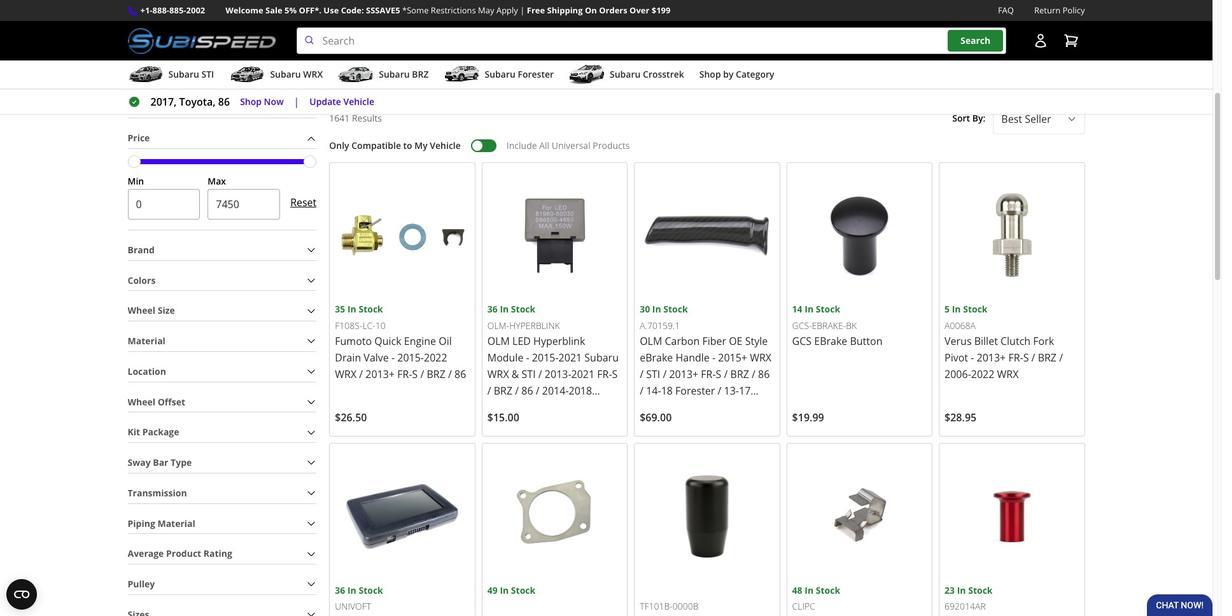 Task type: vqa. For each thing, say whether or not it's contained in the screenshot.
2020
no



Task type: describe. For each thing, give the bounding box(es) containing it.
ebrake-
[[812, 319, 846, 331]]

impreza
[[487, 434, 526, 448]]

5
[[945, 303, 950, 315]]

return policy
[[1034, 4, 1085, 16]]

s inside "36 in stock olm-hyperblink olm led hyperblink module - 2015-2021 subaru wrx & sti / 2013-2021 fr-s / brz / 86 / 2014-2018 forester / 2013-2017 crosstrek / 2012-2016 impreza / 2010-2014 outback"
[[612, 368, 618, 382]]

5 in stock a0068a verus billet clutch fork pivot - 2013+ fr-s / brz / 2006-2022 wrx
[[945, 303, 1063, 382]]

a subaru crosstrek thumbnail image image
[[569, 65, 605, 84]]

23
[[945, 584, 955, 596]]

transmission
[[128, 487, 187, 499]]

wrx inside 5 in stock a0068a verus billet clutch fork pivot - 2013+ fr-s / brz / 2006-2022 wrx
[[997, 368, 1019, 382]]

kit
[[128, 426, 140, 438]]

10
[[375, 319, 386, 331]]

style
[[745, 334, 768, 348]]

stock for 36 in stock olm-hyperblink olm led hyperblink module - 2015-2021 subaru wrx & sti / 2013-2021 fr-s / brz / 86 / 2014-2018 forester / 2013-2017 crosstrek / 2012-2016 impreza / 2010-2014 outback
[[511, 303, 536, 315]]

0 vertical spatial 2021
[[559, 351, 582, 365]]

subaru for subaru sti
[[168, 68, 199, 80]]

price button
[[128, 129, 317, 148]]

stock for 14 in stock gcs-ebrake-bk gcs ebrake button
[[816, 303, 840, 315]]

search
[[961, 35, 991, 47]]

hyperblink
[[534, 334, 585, 348]]

welcome sale 5% off*. use code: sssave5
[[226, 4, 400, 16]]

size
[[158, 304, 175, 317]]

2015- inside "36 in stock olm-hyperblink olm led hyperblink module - 2015-2021 subaru wrx & sti / 2013-2021 fr-s / brz / 86 / 2014-2018 forester / 2013-2017 crosstrek / 2012-2016 impreza / 2010-2014 outback"
[[532, 351, 559, 365]]

brz inside dropdown button
[[412, 68, 429, 80]]

1 horizontal spatial |
[[520, 4, 525, 16]]

in for 23 in stock 692014ar
[[957, 584, 966, 596]]

my
[[415, 140, 428, 152]]

in for 49 in stock
[[500, 584, 509, 596]]

2010-
[[535, 434, 562, 448]]

cusco e-brake replacement button (red, blue, silver) - 2015+ wrx / 2015+ sti-red image
[[945, 449, 1079, 584]]

fr- inside 5 in stock a0068a verus billet clutch fork pivot - 2013+ fr-s / brz / 2006-2022 wrx
[[1009, 351, 1023, 365]]

return
[[1034, 4, 1061, 16]]

0000b
[[673, 600, 699, 612]]

include
[[507, 140, 537, 152]]

average
[[128, 548, 164, 560]]

olm inside "36 in stock olm-hyperblink olm led hyperblink module - 2015-2021 subaru wrx & sti / 2013-2021 fr-s / brz / 86 / 2014-2018 forester / 2013-2017 crosstrek / 2012-2016 impreza / 2010-2014 outback"
[[487, 334, 510, 348]]

subaru inside "36 in stock olm-hyperblink olm led hyperblink module - 2015-2021 subaru wrx & sti / 2013-2021 fr-s / brz / 86 / 2014-2018 forester / 2013-2017 crosstrek / 2012-2016 impreza / 2010-2014 outback"
[[585, 351, 619, 365]]

stock for 35 in stock f108s-lc-10 fumoto quick engine oil drain valve - 2015-2022 wrx / 2013+ fr-s / brz / 86
[[359, 303, 383, 315]]

drain
[[335, 351, 361, 365]]

forester inside 'subaru forester' dropdown button
[[518, 68, 554, 80]]

shop for shop by category
[[700, 68, 721, 80]]

a0068a
[[945, 319, 976, 331]]

hyperblink
[[509, 319, 560, 331]]

wheel offset button
[[128, 392, 317, 412]]

crosstrek inside dropdown button
[[643, 68, 684, 80]]

button
[[850, 334, 883, 348]]

s inside 35 in stock f108s-lc-10 fumoto quick engine oil drain valve - 2015-2022 wrx / 2013+ fr-s / brz / 86
[[412, 368, 418, 382]]

brz inside 5 in stock a0068a verus billet clutch fork pivot - 2013+ fr-s / brz / 2006-2022 wrx
[[1038, 351, 1057, 365]]

wheel size
[[128, 304, 175, 317]]

0 vertical spatial 2013-
[[545, 368, 571, 382]]

692014ar
[[945, 600, 986, 612]]

intercoolers image
[[975, 0, 1085, 26]]

subispeed logo image
[[128, 27, 276, 54]]

fuel injectors button
[[249, 0, 359, 58]]

86 inside "36 in stock olm-hyperblink olm led hyperblink module - 2015-2021 subaru wrx & sti / 2013-2021 fr-s / brz / 86 / 2014-2018 forester / 2013-2017 crosstrek / 2012-2016 impreza / 2010-2014 outback"
[[522, 384, 533, 398]]

fumoto quick engine oil drain valve - 2015-2022 wrx / 2013+ fr-s / brz / 86 image
[[335, 168, 470, 303]]

price
[[128, 132, 150, 144]]

1 vertical spatial |
[[294, 95, 299, 109]]

verus
[[945, 334, 972, 348]]

13-
[[724, 384, 739, 398]]

vehicle inside button
[[343, 95, 374, 107]]

welcome
[[226, 4, 263, 16]]

30
[[640, 303, 650, 315]]

86 right toyota,
[[218, 95, 230, 109]]

category
[[128, 102, 168, 114]]

tf101b-0000b link
[[634, 443, 780, 616]]

select... image
[[1067, 114, 1077, 124]]

colors
[[128, 274, 156, 286]]

olm inside 30 in stock a.70159.1 olm carbon fiber oe style ebrake handle - 2015+ wrx / sti / 2013+ fr-s / brz / 86 / 14-18 forester / 13-17 crosstrek
[[640, 334, 662, 348]]

1 vertical spatial 2013-
[[536, 401, 563, 415]]

subaru forester
[[485, 68, 554, 80]]

gcs-
[[792, 319, 812, 331]]

average product rating
[[128, 548, 232, 560]]

2017, toyota, 86
[[151, 95, 230, 109]]

in for 5 in stock a0068a verus billet clutch fork pivot - 2013+ fr-s / brz / 2006-2022 wrx
[[952, 303, 961, 315]]

in for 48 in stock clipc
[[805, 584, 814, 596]]

colors button
[[128, 271, 317, 290]]

subaru crosstrek
[[610, 68, 684, 80]]

23 in stock 692014ar
[[945, 584, 993, 612]]

stock for 30 in stock a.70159.1 olm carbon fiber oe style ebrake handle - 2015+ wrx / sti / 2013+ fr-s / brz / 86 / 14-18 forester / 13-17 crosstrek
[[664, 303, 688, 315]]

+1-
[[140, 4, 153, 16]]

wheel size button
[[128, 301, 317, 321]]

led
[[513, 334, 531, 348]]

transmission button
[[128, 484, 317, 503]]

49 in stock
[[487, 584, 536, 596]]

products
[[593, 140, 630, 152]]

subaru sti button
[[128, 63, 214, 89]]

piping
[[128, 517, 155, 529]]

only compatible to my vehicle
[[329, 140, 461, 152]]

f108s-
[[335, 319, 363, 331]]

s inside 30 in stock a.70159.1 olm carbon fiber oe style ebrake handle - 2015+ wrx / sti / 2013+ fr-s / brz / 86 / 14-18 forester / 13-17 crosstrek
[[716, 368, 722, 382]]

olm carbon fiber oe style ebrake handle - 2015+ wrx / sti / 2013+ fr-s / brz / 86 / 14-18 forester / 13-17 crosstrek image
[[640, 168, 775, 303]]

maximum slider
[[304, 155, 317, 168]]

sale
[[265, 4, 282, 16]]

subaru for subaru brz
[[379, 68, 410, 80]]

update vehicle button
[[310, 95, 374, 109]]

subaru for subaru forester
[[485, 68, 516, 80]]

bk
[[846, 319, 857, 331]]

exhaust headers and manifolds image
[[612, 0, 722, 26]]

button image
[[1033, 33, 1048, 48]]

fr- inside "36 in stock olm-hyperblink olm led hyperblink module - 2015-2021 subaru wrx & sti / 2013-2021 fr-s / brz / 86 / 2014-2018 forester / 2013-2017 crosstrek / 2012-2016 impreza / 2010-2014 outback"
[[597, 368, 612, 382]]

turbos
[[169, 31, 197, 43]]

subaru wrx
[[270, 68, 323, 80]]

$15.00
[[487, 411, 519, 425]]

sway bar type button
[[128, 453, 317, 473]]

piping material button
[[128, 514, 317, 534]]

shop by category button
[[700, 63, 774, 89]]

reset
[[290, 195, 317, 209]]

86 inside 35 in stock f108s-lc-10 fumoto quick engine oil drain valve - 2015-2022 wrx / 2013+ fr-s / brz / 86
[[455, 368, 466, 382]]

reset button
[[290, 187, 317, 218]]

universal
[[552, 140, 591, 152]]

2013+ for fumoto quick engine oil drain valve - 2015-2022 wrx / 2013+ fr-s / brz / 86
[[366, 368, 395, 382]]

exhaust headers and manifolds button
[[611, 0, 722, 58]]

a subaru sti thumbnail image image
[[128, 65, 163, 84]]

tf101b-0000b
[[640, 600, 699, 612]]

wheels image
[[854, 0, 964, 26]]

wheel offset
[[128, 396, 185, 408]]

2006-
[[945, 368, 971, 382]]

openflash tuning tablet oft 2.0 version 2 - 2013-2016 scion frs / 2013-2022 subaru brz / toyota 86 image
[[335, 449, 470, 584]]

2002
[[186, 4, 205, 16]]

fr- inside 35 in stock f108s-lc-10 fumoto quick engine oil drain valve - 2015-2022 wrx / 2013+ fr-s / brz / 86
[[397, 368, 412, 382]]

crosstrek inside 30 in stock a.70159.1 olm carbon fiber oe style ebrake handle - 2015+ wrx / sti / 2013+ fr-s / brz / 86 / 14-18 forester / 13-17 crosstrek
[[640, 401, 685, 415]]

sort by:
[[953, 112, 986, 124]]

code:
[[341, 4, 364, 16]]

valve
[[364, 351, 389, 365]]

in for 36 in stock univoft
[[348, 584, 356, 596]]

open widget image
[[6, 579, 37, 610]]

wrx inside 30 in stock a.70159.1 olm carbon fiber oe style ebrake handle - 2015+ wrx / sti / 2013+ fr-s / brz / 86 / 14-18 forester / 13-17 crosstrek
[[750, 351, 772, 365]]

2022 inside 35 in stock f108s-lc-10 fumoto quick engine oil drain valve - 2015-2022 wrx / 2013+ fr-s / brz / 86
[[424, 351, 447, 365]]

subaru brz
[[379, 68, 429, 80]]

oe
[[729, 334, 743, 348]]

- inside 5 in stock a0068a verus billet clutch fork pivot - 2013+ fr-s / brz / 2006-2022 wrx
[[971, 351, 974, 365]]

36 in stock univoft
[[335, 584, 383, 612]]

toyota,
[[179, 95, 216, 109]]

$26.50
[[335, 411, 367, 425]]

36 in stock olm-hyperblink olm led hyperblink module - 2015-2021 subaru wrx & sti / 2013-2021 fr-s / brz / 86 / 2014-2018 forester / 2013-2017 crosstrek / 2012-2016 impreza / 2010-2014 outback
[[487, 303, 619, 464]]

front lips image
[[491, 0, 601, 26]]

sti for olm carbon fiber oe style ebrake handle - 2015+ wrx / sti / 2013+ fr-s / brz / 86 / 14-18 forester / 13-17 crosstrek
[[646, 368, 660, 382]]

intercoolers
[[1006, 31, 1053, 43]]



Task type: locate. For each thing, give the bounding box(es) containing it.
0 vertical spatial |
[[520, 4, 525, 16]]

stock inside 14 in stock gcs-ebrake-bk gcs ebrake button
[[816, 303, 840, 315]]

885-
[[169, 4, 186, 16]]

in for 35 in stock f108s-lc-10 fumoto quick engine oil drain valve - 2015-2022 wrx / 2013+ fr-s / brz / 86
[[348, 303, 356, 315]]

86 left '2014-'
[[522, 384, 533, 398]]

subaru for subaru crosstrek
[[610, 68, 641, 80]]

shop now
[[240, 95, 284, 107]]

stock up 692014ar
[[968, 584, 993, 596]]

0 vertical spatial 2022
[[424, 351, 447, 365]]

2017,
[[151, 95, 177, 109]]

0 horizontal spatial |
[[294, 95, 299, 109]]

stock inside 30 in stock a.70159.1 olm carbon fiber oe style ebrake handle - 2015+ wrx / sti / 2013+ fr-s / brz / 86 / 14-18 forester / 13-17 crosstrek
[[664, 303, 688, 315]]

gcs
[[792, 334, 812, 348]]

1 horizontal spatial vehicle
[[430, 140, 461, 152]]

olm down olm-
[[487, 334, 510, 348]]

0 horizontal spatial 2022
[[424, 351, 447, 365]]

faq
[[998, 4, 1014, 16]]

0 horizontal spatial olm
[[487, 334, 510, 348]]

stock inside 5 in stock a0068a verus billet clutch fork pivot - 2013+ fr-s / brz / 2006-2022 wrx
[[963, 303, 988, 315]]

handle
[[676, 351, 710, 365]]

2 - from the left
[[526, 351, 529, 365]]

location button
[[128, 362, 317, 382]]

stock for 23 in stock 692014ar
[[968, 584, 993, 596]]

brz down fork
[[1038, 351, 1057, 365]]

in right "23"
[[957, 584, 966, 596]]

- right pivot
[[971, 351, 974, 365]]

1 olm from the left
[[487, 334, 510, 348]]

| left free
[[520, 4, 525, 16]]

forester
[[518, 68, 554, 80], [676, 384, 715, 398], [487, 401, 527, 415]]

1 wheel from the top
[[128, 304, 155, 317]]

brand button
[[128, 240, 317, 260]]

$28.95
[[945, 411, 977, 425]]

stock inside 36 in stock univoft
[[359, 584, 383, 596]]

material
[[128, 335, 165, 347], [158, 517, 195, 529]]

1 vertical spatial wheel
[[128, 396, 155, 408]]

vehicle right "my"
[[430, 140, 461, 152]]

forester inside "36 in stock olm-hyperblink olm led hyperblink module - 2015-2021 subaru wrx & sti / 2013-2021 fr-s / brz / 86 / 2014-2018 forester / 2013-2017 crosstrek / 2012-2016 impreza / 2010-2014 outback"
[[487, 401, 527, 415]]

2022
[[424, 351, 447, 365], [971, 368, 995, 382]]

only
[[329, 140, 349, 152]]

stock right 49
[[511, 584, 536, 596]]

1 horizontal spatial olm
[[640, 334, 662, 348]]

2022 down billet
[[971, 368, 995, 382]]

1 vertical spatial forester
[[676, 384, 715, 398]]

3 - from the left
[[712, 351, 716, 365]]

brz inside "36 in stock olm-hyperblink olm led hyperblink module - 2015-2021 subaru wrx & sti / 2013-2021 fr-s / brz / 86 / 2014-2018 forester / 2013-2017 crosstrek / 2012-2016 impreza / 2010-2014 outback"
[[494, 384, 513, 398]]

888-
[[153, 4, 169, 16]]

- inside "36 in stock olm-hyperblink olm led hyperblink module - 2015-2021 subaru wrx & sti / 2013-2021 fr-s / brz / 86 / 2014-2018 forester / 2013-2017 crosstrek / 2012-2016 impreza / 2010-2014 outback"
[[526, 351, 529, 365]]

2 vertical spatial forester
[[487, 401, 527, 415]]

shop left the now
[[240, 95, 262, 107]]

stock inside the 23 in stock 692014ar
[[968, 584, 993, 596]]

may
[[478, 4, 494, 16]]

tomei type-s duracon shift knob - 2004+ wrx / sti / 2013+ fr-s / brz / 86 image
[[640, 449, 775, 584]]

subaru right a subaru brz thumbnail image
[[379, 68, 410, 80]]

2013- up 2012-
[[536, 401, 563, 415]]

2013+ inside 5 in stock a0068a verus billet clutch fork pivot - 2013+ fr-s / brz / 2006-2022 wrx
[[977, 351, 1006, 365]]

faq link
[[998, 4, 1014, 17]]

a subaru forester thumbnail image image
[[444, 65, 480, 84]]

spoilers & wings image
[[370, 0, 480, 26]]

brz down oil
[[427, 368, 446, 382]]

brz inside 35 in stock f108s-lc-10 fumoto quick engine oil drain valve - 2015-2022 wrx / 2013+ fr-s / brz / 86
[[427, 368, 446, 382]]

/
[[1032, 351, 1035, 365], [1059, 351, 1063, 365], [359, 368, 363, 382], [420, 368, 424, 382], [448, 368, 452, 382], [538, 368, 542, 382], [640, 368, 644, 382], [663, 368, 667, 382], [724, 368, 728, 382], [752, 368, 756, 382], [487, 384, 491, 398], [515, 384, 519, 398], [536, 384, 540, 398], [640, 384, 644, 398], [718, 384, 722, 398], [530, 401, 534, 415], [535, 417, 539, 431], [529, 434, 533, 448]]

in for 14 in stock gcs-ebrake-bk gcs ebrake button
[[805, 303, 814, 315]]

wheel for wheel offset
[[128, 396, 155, 408]]

use
[[324, 4, 339, 16]]

minimum slider
[[128, 155, 140, 168]]

fuel injectors
[[278, 31, 330, 43]]

- right valve
[[391, 351, 395, 365]]

1 vertical spatial 36
[[335, 584, 345, 596]]

1641
[[329, 112, 350, 124]]

update vehicle
[[310, 95, 374, 107]]

module
[[487, 351, 524, 365]]

1 horizontal spatial sti
[[522, 368, 536, 382]]

2013+ down valve
[[366, 368, 395, 382]]

| right the now
[[294, 95, 299, 109]]

1 vertical spatial 2022
[[971, 368, 995, 382]]

2013+ inside 35 in stock f108s-lc-10 fumoto quick engine oil drain valve - 2015-2022 wrx / 2013+ fr-s / brz / 86
[[366, 368, 395, 382]]

category
[[736, 68, 774, 80]]

2 horizontal spatial sti
[[646, 368, 660, 382]]

2013+ down billet
[[977, 351, 1006, 365]]

0 vertical spatial vehicle
[[343, 95, 374, 107]]

wheel left offset
[[128, 396, 155, 408]]

verus billet clutch fork pivot - 2013+ fr-s / brz / 2006-2022 wrx image
[[945, 168, 1079, 303]]

fuel
[[278, 31, 294, 43]]

1 horizontal spatial 2022
[[971, 368, 995, 382]]

-
[[391, 351, 395, 365], [526, 351, 529, 365], [712, 351, 716, 365], [971, 351, 974, 365]]

brand
[[128, 244, 155, 256]]

forester inside 30 in stock a.70159.1 olm carbon fiber oe style ebrake handle - 2015+ wrx / sti / 2013+ fr-s / brz / 86 / 14-18 forester / 13-17 crosstrek
[[676, 384, 715, 398]]

86 inside 30 in stock a.70159.1 olm carbon fiber oe style ebrake handle - 2015+ wrx / sti / 2013+ fr-s / brz / 86 / 14-18 forester / 13-17 crosstrek
[[758, 368, 770, 382]]

wheel left size
[[128, 304, 155, 317]]

wrx left the & on the left bottom of the page
[[487, 368, 509, 382]]

$199
[[652, 4, 671, 16]]

0 horizontal spatial 2013+
[[366, 368, 395, 382]]

clipc
[[792, 600, 815, 612]]

2015- down hyperblink at the left bottom
[[532, 351, 559, 365]]

results
[[352, 112, 382, 124]]

sti inside dropdown button
[[201, 68, 214, 80]]

+1-888-885-2002 link
[[140, 4, 205, 17]]

fiber
[[702, 334, 726, 348]]

in inside 5 in stock a0068a verus billet clutch fork pivot - 2013+ fr-s / brz / 2006-2022 wrx
[[952, 303, 961, 315]]

2022 inside 5 in stock a0068a verus billet clutch fork pivot - 2013+ fr-s / brz / 2006-2022 wrx
[[971, 368, 995, 382]]

sti up 14-
[[646, 368, 660, 382]]

grimmspeed turbo to downpipe gasket - 2015-2021 subaru wrx image
[[487, 449, 622, 584]]

2 2015- from the left
[[532, 351, 559, 365]]

wrx down clutch
[[997, 368, 1019, 382]]

1 - from the left
[[391, 351, 395, 365]]

free
[[527, 4, 545, 16]]

36 for 36 in stock univoft
[[335, 584, 345, 596]]

olm led hyperblink module - 2015-2021 subaru wrx & sti / 2013-2021 fr-s / brz / 86 / 2014-2018 forester / 2013-2017 crosstrek / 2012-2016 impreza / 2010-2014 outback image
[[487, 168, 622, 303]]

subaru right a subaru crosstrek thumbnail image
[[610, 68, 641, 80]]

2 wheel from the top
[[128, 396, 155, 408]]

olm up ebrake
[[640, 334, 662, 348]]

2016
[[568, 417, 592, 431]]

Max text field
[[208, 189, 280, 219]]

2013- up '2014-'
[[545, 368, 571, 382]]

sti right the & on the left bottom of the page
[[522, 368, 536, 382]]

2013-
[[545, 368, 571, 382], [536, 401, 563, 415]]

restrictions
[[431, 4, 476, 16]]

search input field
[[296, 27, 1006, 54]]

crosstrek
[[643, 68, 684, 80], [640, 401, 685, 415], [487, 417, 533, 431]]

forester up impreza
[[487, 401, 527, 415]]

crosstrek inside "36 in stock olm-hyperblink olm led hyperblink module - 2015-2021 subaru wrx & sti / 2013-2021 fr-s / brz / 86 / 2014-2018 forester / 2013-2017 crosstrek / 2012-2016 impreza / 2010-2014 outback"
[[487, 417, 533, 431]]

outback
[[487, 450, 527, 464]]

0 horizontal spatial shop
[[240, 95, 262, 107]]

1 horizontal spatial 2015-
[[532, 351, 559, 365]]

in inside 35 in stock f108s-lc-10 fumoto quick engine oil drain valve - 2015-2022 wrx / 2013+ fr-s / brz / 86
[[348, 303, 356, 315]]

in inside 48 in stock clipc
[[805, 584, 814, 596]]

2 olm from the left
[[640, 334, 662, 348]]

intercoolers button
[[974, 0, 1085, 58]]

shop for shop now
[[240, 95, 262, 107]]

1 vertical spatial material
[[158, 517, 195, 529]]

wrx inside "36 in stock olm-hyperblink olm led hyperblink module - 2015-2021 subaru wrx & sti / 2013-2021 fr-s / brz / 86 / 2014-2018 forester / 2013-2017 crosstrek / 2012-2016 impreza / 2010-2014 outback"
[[487, 368, 509, 382]]

stock inside 35 in stock f108s-lc-10 fumoto quick engine oil drain valve - 2015-2022 wrx / 2013+ fr-s / brz / 86
[[359, 303, 383, 315]]

Select... button
[[993, 103, 1085, 134]]

forester left a subaru crosstrek thumbnail image
[[518, 68, 554, 80]]

stock up univoft
[[359, 584, 383, 596]]

subaru up the now
[[270, 68, 301, 80]]

engine
[[404, 334, 436, 348]]

in right '14'
[[805, 303, 814, 315]]

subaru right a subaru forester thumbnail image
[[485, 68, 516, 80]]

wheel inside dropdown button
[[128, 304, 155, 317]]

s
[[1023, 351, 1029, 365], [412, 368, 418, 382], [612, 368, 618, 382], [716, 368, 722, 382]]

2 horizontal spatial 2013+
[[977, 351, 1006, 365]]

carbon
[[665, 334, 700, 348]]

14
[[792, 303, 803, 315]]

in right "35"
[[348, 303, 356, 315]]

in inside 30 in stock a.70159.1 olm carbon fiber oe style ebrake handle - 2015+ wrx / sti / 2013+ fr-s / brz / 86 / 14-18 forester / 13-17 crosstrek
[[652, 303, 661, 315]]

orders
[[599, 4, 628, 16]]

86 left the & on the left bottom of the page
[[455, 368, 466, 382]]

fuel injectors image
[[249, 0, 359, 26]]

stock for 48 in stock clipc
[[816, 584, 840, 596]]

crosstrek down manifolds
[[643, 68, 684, 80]]

and
[[694, 31, 709, 43]]

brz up '17'
[[731, 368, 749, 382]]

fr- inside 30 in stock a.70159.1 olm carbon fiber oe style ebrake handle - 2015+ wrx / sti / 2013+ fr-s / brz / 86 / 14-18 forester / 13-17 crosstrek
[[701, 368, 716, 382]]

1 horizontal spatial shop
[[700, 68, 721, 80]]

subaru for subaru wrx
[[270, 68, 301, 80]]

in right 5
[[952, 303, 961, 315]]

subaru up 2018
[[585, 351, 619, 365]]

35
[[335, 303, 345, 315]]

wrx inside 35 in stock f108s-lc-10 fumoto quick engine oil drain valve - 2015-2022 wrx / 2013+ fr-s / brz / 86
[[335, 368, 357, 382]]

material button
[[128, 332, 317, 351]]

2022 down oil
[[424, 351, 447, 365]]

subaru wrx button
[[229, 63, 323, 89]]

rating
[[204, 548, 232, 560]]

in for 36 in stock olm-hyperblink olm led hyperblink module - 2015-2021 subaru wrx & sti / 2013-2021 fr-s / brz / 86 / 2014-2018 forester / 2013-2017 crosstrek / 2012-2016 impreza / 2010-2014 outback
[[500, 303, 509, 315]]

36 for 36 in stock olm-hyperblink olm led hyperblink module - 2015-2021 subaru wrx & sti / 2013-2021 fr-s / brz / 86 / 2014-2018 forester / 2013-2017 crosstrek / 2012-2016 impreza / 2010-2014 outback
[[487, 303, 498, 315]]

sti up toyota,
[[201, 68, 214, 80]]

*some
[[402, 4, 429, 16]]

sti inside "36 in stock olm-hyperblink olm led hyperblink module - 2015-2021 subaru wrx & sti / 2013-2021 fr-s / brz / 86 / 2014-2018 forester / 2013-2017 crosstrek / 2012-2016 impreza / 2010-2014 outback"
[[522, 368, 536, 382]]

vehicle up 1641 results
[[343, 95, 374, 107]]

36 inside 36 in stock univoft
[[335, 584, 345, 596]]

stock up hyperblink
[[511, 303, 536, 315]]

material up the average product rating
[[158, 517, 195, 529]]

wrx down drain
[[335, 368, 357, 382]]

in inside the 23 in stock 692014ar
[[957, 584, 966, 596]]

fog lights image
[[733, 0, 843, 26]]

brz left a subaru forester thumbnail image
[[412, 68, 429, 80]]

in inside "36 in stock olm-hyperblink olm led hyperblink module - 2015-2021 subaru wrx & sti / 2013-2021 fr-s / brz / 86 / 2014-2018 forester / 2013-2017 crosstrek / 2012-2016 impreza / 2010-2014 outback"
[[500, 303, 509, 315]]

stock up lc-
[[359, 303, 383, 315]]

by
[[723, 68, 734, 80]]

in inside 36 in stock univoft
[[348, 584, 356, 596]]

2015+
[[718, 351, 747, 365]]

offset
[[158, 396, 185, 408]]

1 horizontal spatial 2013+
[[669, 368, 698, 382]]

1 vertical spatial 2021
[[571, 368, 595, 382]]

86 down style
[[758, 368, 770, 382]]

brz down the & on the left bottom of the page
[[494, 384, 513, 398]]

0 vertical spatial material
[[128, 335, 165, 347]]

- down led
[[526, 351, 529, 365]]

turbos image
[[128, 0, 238, 26]]

crosstrek up impreza
[[487, 417, 533, 431]]

forester right 18
[[676, 384, 715, 398]]

0 vertical spatial forester
[[518, 68, 554, 80]]

in up univoft
[[348, 584, 356, 596]]

0 vertical spatial crosstrek
[[643, 68, 684, 80]]

36 inside "36 in stock olm-hyperblink olm led hyperblink module - 2015-2021 subaru wrx & sti / 2013-2021 fr-s / brz / 86 / 2014-2018 forester / 2013-2017 crosstrek / 2012-2016 impreza / 2010-2014 outback"
[[487, 303, 498, 315]]

2 vertical spatial crosstrek
[[487, 417, 533, 431]]

36 up univoft
[[335, 584, 345, 596]]

in inside 14 in stock gcs-ebrake-bk gcs ebrake button
[[805, 303, 814, 315]]

0 vertical spatial wheel
[[128, 304, 155, 317]]

0 vertical spatial 36
[[487, 303, 498, 315]]

wrx up update
[[303, 68, 323, 80]]

- down fiber
[[712, 351, 716, 365]]

bar
[[153, 456, 168, 469]]

clutch
[[1001, 334, 1031, 348]]

a subaru wrx thumbnail image image
[[229, 65, 265, 84]]

in up olm-
[[500, 303, 509, 315]]

stock inside "36 in stock olm-hyperblink olm led hyperblink module - 2015-2021 subaru wrx & sti / 2013-2021 fr-s / brz / 86 / 2014-2018 forester / 2013-2017 crosstrek / 2012-2016 impreza / 2010-2014 outback"
[[511, 303, 536, 315]]

48 in stock clipc
[[792, 584, 840, 612]]

stock up a0068a
[[963, 303, 988, 315]]

stock up a.70159.1 on the bottom
[[664, 303, 688, 315]]

0 vertical spatial shop
[[700, 68, 721, 80]]

subaru crosstrek button
[[569, 63, 684, 89]]

in right 30
[[652, 303, 661, 315]]

average product rating button
[[128, 544, 317, 564]]

in right 49
[[500, 584, 509, 596]]

a subaru brz thumbnail image image
[[338, 65, 374, 84]]

17
[[739, 384, 751, 398]]

1 vertical spatial crosstrek
[[640, 401, 685, 415]]

Min text field
[[128, 189, 200, 219]]

2013+ down handle
[[669, 368, 698, 382]]

in for 30 in stock a.70159.1 olm carbon fiber oe style ebrake handle - 2015+ wrx / sti / 2013+ fr-s / brz / 86 / 14-18 forester / 13-17 crosstrek
[[652, 303, 661, 315]]

tf101b-
[[640, 600, 673, 612]]

wrx inside dropdown button
[[303, 68, 323, 80]]

subaru up 2017, toyota, 86
[[168, 68, 199, 80]]

1 horizontal spatial 36
[[487, 303, 498, 315]]

2021 up 2018
[[571, 368, 595, 382]]

2013+
[[977, 351, 1006, 365], [366, 368, 395, 382], [669, 368, 698, 382]]

- inside 30 in stock a.70159.1 olm carbon fiber oe style ebrake handle - 2015+ wrx / sti / 2013+ fr-s / brz / 86 / 14-18 forester / 13-17 crosstrek
[[712, 351, 716, 365]]

2013+ for olm carbon fiber oe style ebrake handle - 2015+ wrx / sti / 2013+ fr-s / brz / 86 / 14-18 forester / 13-17 crosstrek
[[669, 368, 698, 382]]

ebrake
[[640, 351, 673, 365]]

0 horizontal spatial vehicle
[[343, 95, 374, 107]]

headers
[[659, 31, 691, 43]]

s inside 5 in stock a0068a verus billet clutch fork pivot - 2013+ fr-s / brz / 2006-2022 wrx
[[1023, 351, 1029, 365]]

2021 down hyperblink at the left bottom
[[559, 351, 582, 365]]

$19.99
[[792, 411, 824, 425]]

stock for 5 in stock a0068a verus billet clutch fork pivot - 2013+ fr-s / brz / 2006-2022 wrx
[[963, 303, 988, 315]]

- inside 35 in stock f108s-lc-10 fumoto quick engine oil drain valve - 2015-2022 wrx / 2013+ fr-s / brz / 86
[[391, 351, 395, 365]]

0 horizontal spatial 36
[[335, 584, 345, 596]]

shop inside "dropdown button"
[[700, 68, 721, 80]]

5%
[[285, 4, 297, 16]]

wrx down style
[[750, 351, 772, 365]]

1 2015- from the left
[[397, 351, 424, 365]]

olm-
[[487, 319, 509, 331]]

sti inside 30 in stock a.70159.1 olm carbon fiber oe style ebrake handle - 2015+ wrx / sti / 2013+ fr-s / brz / 86 / 14-18 forester / 13-17 crosstrek
[[646, 368, 660, 382]]

1 vertical spatial vehicle
[[430, 140, 461, 152]]

36 up olm-
[[487, 303, 498, 315]]

clip c 86 sidemarker image
[[792, 449, 927, 584]]

2015- down engine
[[397, 351, 424, 365]]

in right 48
[[805, 584, 814, 596]]

wheel inside "dropdown button"
[[128, 396, 155, 408]]

4 - from the left
[[971, 351, 974, 365]]

0 horizontal spatial 2015-
[[397, 351, 424, 365]]

2013+ inside 30 in stock a.70159.1 olm carbon fiber oe style ebrake handle - 2015+ wrx / sti / 2013+ fr-s / brz / 86 / 14-18 forester / 13-17 crosstrek
[[669, 368, 698, 382]]

piping material
[[128, 517, 195, 529]]

stock for 36 in stock univoft
[[359, 584, 383, 596]]

a.70159.1
[[640, 319, 680, 331]]

stock up ebrake-
[[816, 303, 840, 315]]

brz inside 30 in stock a.70159.1 olm carbon fiber oe style ebrake handle - 2015+ wrx / sti / 2013+ fr-s / brz / 86 / 14-18 forester / 13-17 crosstrek
[[731, 368, 749, 382]]

shop left the by
[[700, 68, 721, 80]]

sort
[[953, 112, 970, 124]]

pulley button
[[128, 575, 317, 594]]

stock for 49 in stock
[[511, 584, 536, 596]]

stock inside 48 in stock clipc
[[816, 584, 840, 596]]

stock right 48
[[816, 584, 840, 596]]

wheel for wheel size
[[128, 304, 155, 317]]

location
[[128, 365, 166, 377]]

material up "location"
[[128, 335, 165, 347]]

30 in stock a.70159.1 olm carbon fiber oe style ebrake handle - 2015+ wrx / sti / 2013+ fr-s / brz / 86 / 14-18 forester / 13-17 crosstrek
[[640, 303, 772, 415]]

2015- inside 35 in stock f108s-lc-10 fumoto quick engine oil drain valve - 2015-2022 wrx / 2013+ fr-s / brz / 86
[[397, 351, 424, 365]]

policy
[[1063, 4, 1085, 16]]

0 horizontal spatial sti
[[201, 68, 214, 80]]

+1-888-885-2002
[[140, 4, 205, 16]]

crosstrek down 18
[[640, 401, 685, 415]]

max
[[208, 175, 226, 187]]

1 vertical spatial shop
[[240, 95, 262, 107]]

gcs ebrake button image
[[792, 168, 927, 303]]

sti for olm led hyperblink module - 2015-2021 subaru wrx & sti / 2013-2021 fr-s / brz / 86 / 2014-2018 forester / 2013-2017 crosstrek / 2012-2016 impreza / 2010-2014 outback
[[522, 368, 536, 382]]



